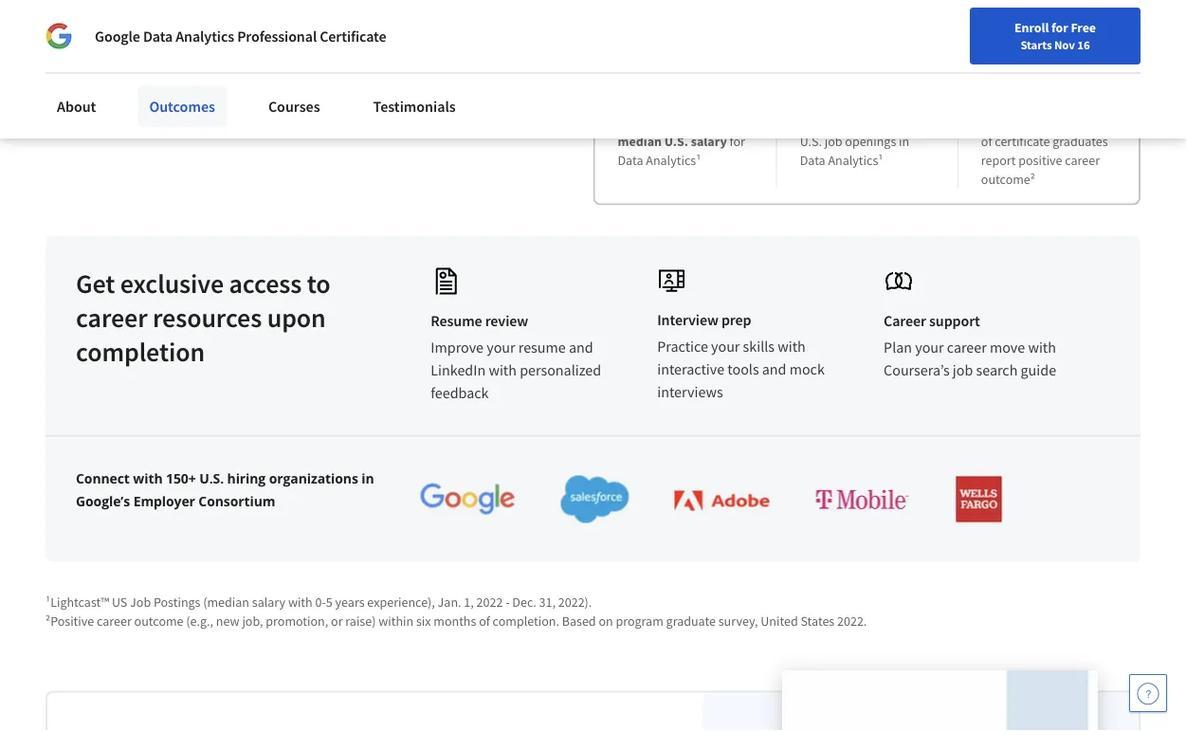 Task type: describe. For each thing, give the bounding box(es) containing it.
career inside career support plan your career move with coursera's job search guide
[[948, 338, 987, 357]]

get
[[76, 267, 115, 300]]

google image
[[46, 23, 72, 49]]

ready
[[338, 25, 373, 44]]

u.s. inside connect with 150+ u.s. hiring organizations in google's employer consortium
[[199, 470, 224, 488]]

about link
[[46, 85, 108, 127]]

with inside ¹lightcast™ us job postings (median salary with 0-5 years experience), jan. 1, 2022 - dec. 31, 2022). ²positive career outcome (e.g., new job, promotion, or raise) within six months of completion. based on program graduate survey, united states 2022.
[[288, 594, 313, 611]]

show notifications image
[[1000, 24, 1023, 46]]

career inside get exclusive access to career resources upon completion
[[76, 301, 148, 334]]

nov
[[1055, 37, 1076, 52]]

¹lightcast™ us job postings (median salary with 0-5 years experience), jan. 1, 2022 - dec. 31, 2022). ²positive career outcome (e.g., new job, promotion, or raise) within six months of completion. based on program graduate survey, united states 2022.
[[46, 594, 867, 630]]

certificate
[[320, 27, 387, 46]]

16
[[1078, 37, 1091, 52]]

promotion,
[[266, 613, 328, 630]]

resume review improve your resume and linkedin with personalized feedback
[[431, 312, 602, 403]]

on
[[599, 613, 613, 630]]

coursera's
[[884, 361, 950, 380]]

-
[[506, 594, 510, 611]]

review
[[485, 312, 529, 331]]

and inside interview prep practice your skills with interactive tools and mock interviews
[[763, 360, 787, 379]]

employer-
[[123, 55, 188, 74]]

projects
[[376, 25, 428, 44]]

consortium
[[199, 493, 276, 511]]

upon
[[267, 301, 326, 334]]

analyst
[[104, 108, 151, 127]]

dec.
[[513, 594, 537, 611]]

career inside ¹lightcast™ us job postings (median salary with 0-5 years experience), jan. 1, 2022 - dec. 31, 2022). ²positive career outcome (e.g., new job, promotion, or raise) within six months of completion. based on program graduate survey, united states 2022.
[[97, 613, 132, 630]]

salesforce partner logo image
[[561, 476, 630, 523]]

interview prep practice your skills with interactive tools and mock interviews
[[658, 311, 825, 402]]

enroll for free starts nov 16
[[1015, 19, 1097, 52]]

2 ¹ from the left
[[879, 152, 884, 169]]

years
[[335, 594, 365, 611]]

²positive
[[46, 613, 94, 630]]

feedback
[[431, 384, 489, 403]]

tools
[[728, 360, 760, 379]]

outcomes link
[[138, 85, 227, 127]]

portfolio-
[[278, 25, 338, 44]]

1 ¹ from the left
[[696, 152, 701, 169]]

with inside connect with 150+ u.s. hiring organizations in google's employer consortium
[[133, 470, 163, 488]]

within
[[379, 613, 414, 630]]

analytics inside u.s. job openings in data analytics
[[829, 152, 879, 169]]

of certificate graduates report positive career outcome
[[982, 133, 1109, 188]]

for for qualify
[[120, 86, 138, 105]]

organizations
[[269, 470, 358, 488]]

salary inside ¹lightcast™ us job postings (median salary with 0-5 years experience), jan. 1, 2022 - dec. 31, 2022). ²positive career outcome (e.g., new job, promotion, or raise) within six months of completion. based on program graduate survey, united states 2022.
[[252, 594, 286, 611]]

to
[[307, 267, 331, 300]]

150+
[[166, 470, 196, 488]]

demonstrate
[[72, 25, 154, 44]]

states
[[801, 613, 835, 630]]

qualify for in-demand job titles: data analyst, junior data analyst, associate data analyst
[[72, 86, 551, 127]]

analytics for google
[[176, 27, 234, 46]]

completion
[[76, 335, 205, 368]]

in inside connect with 150+ u.s. hiring organizations in google's employer consortium
[[362, 470, 374, 488]]

report
[[982, 152, 1016, 169]]

search
[[977, 361, 1018, 380]]

practice
[[658, 338, 709, 357]]

0 vertical spatial google
[[95, 27, 140, 46]]

connect
[[76, 470, 130, 488]]

(median
[[203, 594, 249, 611]]

demonstrate your proficiency in portfolio-ready projects
[[72, 25, 428, 44]]

coursera image
[[15, 15, 136, 46]]

jan.
[[438, 594, 462, 611]]

program
[[616, 613, 664, 630]]

support
[[930, 312, 981, 331]]

in-
[[141, 86, 158, 105]]

1 horizontal spatial u.s.
[[665, 133, 689, 150]]

qualify
[[72, 86, 117, 105]]

postings
[[154, 594, 201, 611]]

your up employer-
[[157, 25, 186, 44]]

based
[[562, 613, 596, 630]]

job inside career support plan your career move with coursera's job search guide
[[953, 361, 974, 380]]

courses
[[268, 97, 320, 116]]

hiring
[[227, 470, 266, 488]]

of inside of certificate graduates report positive career outcome
[[982, 133, 993, 150]]

median
[[618, 133, 662, 150]]

2 analyst, from the left
[[438, 86, 488, 105]]

google partner logo image
[[421, 484, 516, 516]]

interviews
[[658, 383, 723, 402]]

employer
[[133, 493, 195, 511]]

completion.
[[493, 613, 560, 630]]

2022
[[477, 594, 503, 611]]

in for openings
[[899, 133, 910, 150]]

junior
[[361, 86, 402, 105]]

analytics for for
[[646, 152, 696, 169]]

earn
[[72, 55, 101, 74]]

u.s. inside u.s. job openings in data analytics
[[800, 133, 822, 150]]

of inside ¹lightcast™ us job postings (median salary with 0-5 years experience), jan. 1, 2022 - dec. 31, 2022). ²positive career outcome (e.g., new job, promotion, or raise) within six months of completion. based on program graduate survey, united states 2022.
[[479, 613, 490, 630]]

resume
[[431, 312, 482, 331]]

united
[[761, 613, 798, 630]]

survey,
[[719, 613, 758, 630]]

with inside interview prep practice your skills with interactive tools and mock interviews
[[778, 338, 806, 357]]

from
[[327, 55, 357, 74]]

resources
[[153, 301, 262, 334]]

demand
[[158, 86, 211, 105]]

graduate
[[667, 613, 716, 630]]



Task type: vqa. For each thing, say whether or not it's contained in the screenshot.
'or $399 /year with 14-day money-back guarantee' at left bottom
no



Task type: locate. For each thing, give the bounding box(es) containing it.
0 horizontal spatial of
[[479, 613, 490, 630]]

job,
[[242, 613, 263, 630]]

connect with 150+ u.s. hiring organizations in google's employer consortium
[[76, 470, 374, 511]]

1 horizontal spatial of
[[982, 133, 993, 150]]

experience),
[[367, 594, 435, 611]]

outcome inside ¹lightcast™ us job postings (median salary with 0-5 years experience), jan. 1, 2022 - dec. 31, 2022). ²positive career outcome (e.g., new job, promotion, or raise) within six months of completion. based on program graduate survey, united states 2022.
[[134, 613, 184, 630]]

0 horizontal spatial google
[[95, 27, 140, 46]]

google up an
[[95, 27, 140, 46]]

1 horizontal spatial and
[[763, 360, 787, 379]]

earn an employer-recognized certificate from google
[[72, 55, 405, 74]]

six
[[416, 613, 431, 630]]

2 vertical spatial in
[[362, 470, 374, 488]]

in right organizations
[[362, 470, 374, 488]]

your for resume review improve your resume and linkedin with personalized feedback
[[487, 338, 516, 357]]

interview
[[658, 311, 719, 330]]

None search field
[[255, 12, 445, 50]]

with right the linkedin
[[489, 361, 517, 380]]

with up mock
[[778, 338, 806, 357]]

analytics down median u.s. salary
[[646, 152, 696, 169]]

0 horizontal spatial job
[[214, 86, 234, 105]]

titles:
[[237, 86, 273, 105]]

for data analytics
[[618, 133, 746, 169]]

proficiency
[[189, 25, 259, 44]]

your up the "coursera's" in the right of the page
[[916, 338, 944, 357]]

for right median u.s. salary
[[730, 133, 746, 150]]

0 vertical spatial job
[[214, 86, 234, 105]]

google
[[95, 27, 140, 46], [360, 55, 405, 74]]

1 vertical spatial google
[[360, 55, 405, 74]]

career down us
[[97, 613, 132, 630]]

in right openings
[[899, 133, 910, 150]]

about
[[57, 97, 96, 116]]

1 vertical spatial salary
[[252, 594, 286, 611]]

with up employer
[[133, 470, 163, 488]]

career support plan your career move with coursera's job search guide
[[884, 312, 1057, 380]]

u.s. left openings
[[800, 133, 822, 150]]

analyst, down from
[[308, 86, 358, 105]]

in for proficiency
[[262, 25, 275, 44]]

job left search
[[953, 361, 974, 380]]

1 horizontal spatial job
[[825, 133, 843, 150]]

0 vertical spatial in
[[262, 25, 275, 44]]

0 vertical spatial certificate
[[261, 55, 324, 74]]

2 horizontal spatial for
[[1052, 19, 1069, 36]]

skills
[[743, 338, 775, 357]]

of down 2022
[[479, 613, 490, 630]]

1 horizontal spatial for
[[730, 133, 746, 150]]

guide
[[1021, 361, 1057, 380]]

mock
[[790, 360, 825, 379]]

job inside u.s. job openings in data analytics
[[825, 133, 843, 150]]

analytics
[[176, 27, 234, 46], [646, 152, 696, 169], [829, 152, 879, 169]]

professional
[[237, 27, 317, 46]]

1,
[[464, 594, 474, 611]]

1 vertical spatial in
[[899, 133, 910, 150]]

your inside career support plan your career move with coursera's job search guide
[[916, 338, 944, 357]]

positive
[[1019, 152, 1063, 169]]

google's
[[76, 493, 130, 511]]

exclusive
[[120, 267, 224, 300]]

0 horizontal spatial outcome
[[134, 613, 184, 630]]

in left portfolio-
[[262, 25, 275, 44]]

¹lightcast™
[[46, 594, 109, 611]]

for for enroll
[[1052, 19, 1069, 36]]

u.s. right 150+
[[199, 470, 224, 488]]

¹ down openings
[[879, 152, 884, 169]]

1 vertical spatial outcome
[[134, 613, 184, 630]]

0 vertical spatial salary
[[691, 133, 727, 150]]

certificate up positive
[[995, 133, 1051, 150]]

get exclusive access to career resources upon completion
[[76, 267, 331, 368]]

salary up job,
[[252, 594, 286, 611]]

your for interview prep practice your skills with interactive tools and mock interviews
[[712, 338, 740, 357]]

testimonials link
[[362, 85, 467, 127]]

outcome down report
[[982, 171, 1031, 188]]

1 horizontal spatial outcome
[[982, 171, 1031, 188]]

analyst, left associate
[[438, 86, 488, 105]]

linkedin
[[431, 361, 486, 380]]

for inside enroll for free starts nov 16
[[1052, 19, 1069, 36]]

0-
[[315, 594, 326, 611]]

of
[[982, 133, 993, 150], [479, 613, 490, 630]]

u.s. job openings in data analytics
[[800, 133, 910, 169]]

5
[[326, 594, 333, 611]]

coursera career certificate image
[[783, 671, 1099, 731]]

analytics inside "for data analytics"
[[646, 152, 696, 169]]

2 horizontal spatial analytics
[[829, 152, 879, 169]]

1 vertical spatial job
[[825, 133, 843, 150]]

¹
[[696, 152, 701, 169], [879, 152, 884, 169]]

1 horizontal spatial ¹
[[879, 152, 884, 169]]

0 horizontal spatial u.s.
[[199, 470, 224, 488]]

1 horizontal spatial analyst,
[[438, 86, 488, 105]]

job inside qualify for in-demand job titles: data analyst, junior data analyst, associate data analyst
[[214, 86, 234, 105]]

career down get
[[76, 301, 148, 334]]

salary right median
[[691, 133, 727, 150]]

2 vertical spatial job
[[953, 361, 974, 380]]

2 horizontal spatial job
[[953, 361, 974, 380]]

move
[[990, 338, 1026, 357]]

your inside the 'resume review improve your resume and linkedin with personalized feedback'
[[487, 338, 516, 357]]

for up nov
[[1052, 19, 1069, 36]]

personalized
[[520, 361, 602, 380]]

months
[[434, 613, 477, 630]]

your down prep
[[712, 338, 740, 357]]

google up junior
[[360, 55, 405, 74]]

2 horizontal spatial in
[[899, 133, 910, 150]]

openings
[[846, 133, 897, 150]]

0 horizontal spatial salary
[[252, 594, 286, 611]]

1 horizontal spatial google
[[360, 55, 405, 74]]

certificate inside of certificate graduates report positive career outcome
[[995, 133, 1051, 150]]

0 horizontal spatial analyst,
[[308, 86, 358, 105]]

of up report
[[982, 133, 993, 150]]

for inside "for data analytics"
[[730, 133, 746, 150]]

analyst,
[[308, 86, 358, 105], [438, 86, 488, 105]]

analytics down openings
[[829, 152, 879, 169]]

outcomes
[[149, 97, 215, 116]]

and up "personalized"
[[569, 338, 593, 357]]

salary
[[691, 133, 727, 150], [252, 594, 286, 611]]

outcome inside of certificate graduates report positive career outcome
[[982, 171, 1031, 188]]

0 horizontal spatial in
[[262, 25, 275, 44]]

0 vertical spatial and
[[569, 338, 593, 357]]

and inside the 'resume review improve your resume and linkedin with personalized feedback'
[[569, 338, 593, 357]]

0 vertical spatial outcome
[[982, 171, 1031, 188]]

certificate down professional
[[261, 55, 324, 74]]

and
[[569, 338, 593, 357], [763, 360, 787, 379]]

your
[[157, 25, 186, 44], [712, 338, 740, 357], [487, 338, 516, 357], [916, 338, 944, 357]]

us
[[112, 594, 127, 611]]

your down review
[[487, 338, 516, 357]]

²
[[1031, 171, 1036, 188]]

1 vertical spatial certificate
[[995, 133, 1051, 150]]

1 analyst, from the left
[[308, 86, 358, 105]]

2022).
[[559, 594, 592, 611]]

1 vertical spatial for
[[120, 86, 138, 105]]

0 vertical spatial for
[[1052, 19, 1069, 36]]

graduates
[[1053, 133, 1109, 150]]

1 vertical spatial of
[[479, 613, 490, 630]]

for inside qualify for in-demand job titles: data analyst, junior data analyst, associate data analyst
[[120, 86, 138, 105]]

31,
[[539, 594, 556, 611]]

1 horizontal spatial analytics
[[646, 152, 696, 169]]

job down recognized
[[214, 86, 234, 105]]

career down support
[[948, 338, 987, 357]]

(e.g.,
[[186, 613, 214, 630]]

data inside u.s. job openings in data analytics
[[800, 152, 826, 169]]

new
[[216, 613, 240, 630]]

career inside of certificate graduates report positive career outcome
[[1066, 152, 1101, 169]]

testimonials
[[373, 97, 456, 116]]

raise)
[[346, 613, 376, 630]]

u.s. right median
[[665, 133, 689, 150]]

¹ down median u.s. salary
[[696, 152, 701, 169]]

1 vertical spatial and
[[763, 360, 787, 379]]

2022.
[[838, 613, 867, 630]]

1 horizontal spatial certificate
[[995, 133, 1051, 150]]

prep
[[722, 311, 752, 330]]

0 horizontal spatial analytics
[[176, 27, 234, 46]]

with
[[778, 338, 806, 357], [1029, 338, 1057, 357], [489, 361, 517, 380], [133, 470, 163, 488], [288, 594, 313, 611]]

free
[[1071, 19, 1097, 36]]

outcome down postings
[[134, 613, 184, 630]]

median u.s. salary
[[618, 133, 727, 150]]

enroll
[[1015, 19, 1050, 36]]

in inside u.s. job openings in data analytics
[[899, 133, 910, 150]]

associate
[[491, 86, 551, 105]]

plan
[[884, 338, 913, 357]]

or
[[331, 613, 343, 630]]

and down skills
[[763, 360, 787, 379]]

help center image
[[1137, 682, 1160, 705]]

with up promotion,
[[288, 594, 313, 611]]

for
[[1052, 19, 1069, 36], [120, 86, 138, 105], [730, 133, 746, 150]]

2 horizontal spatial u.s.
[[800, 133, 822, 150]]

2 vertical spatial for
[[730, 133, 746, 150]]

for left in-
[[120, 86, 138, 105]]

data inside "for data analytics"
[[618, 152, 644, 169]]

0 horizontal spatial ¹
[[696, 152, 701, 169]]

with inside the 'resume review improve your resume and linkedin with personalized feedback'
[[489, 361, 517, 380]]

your inside interview prep practice your skills with interactive tools and mock interviews
[[712, 338, 740, 357]]

adobe partner logo image
[[675, 491, 770, 511]]

google data analytics professional certificate
[[95, 27, 387, 46]]

0 vertical spatial of
[[982, 133, 993, 150]]

1 horizontal spatial in
[[362, 470, 374, 488]]

0 horizontal spatial and
[[569, 338, 593, 357]]

with inside career support plan your career move with coursera's job search guide
[[1029, 338, 1057, 357]]

courses link
[[257, 85, 332, 127]]

job left openings
[[825, 133, 843, 150]]

1 horizontal spatial salary
[[691, 133, 727, 150]]

with up "guide"
[[1029, 338, 1057, 357]]

analytics up recognized
[[176, 27, 234, 46]]

data
[[143, 27, 173, 46], [276, 86, 305, 105], [405, 86, 435, 105], [72, 108, 101, 127], [618, 152, 644, 169], [800, 152, 826, 169]]

career down graduates
[[1066, 152, 1101, 169]]

outcome
[[982, 171, 1031, 188], [134, 613, 184, 630]]

recognized
[[188, 55, 258, 74]]

0 horizontal spatial for
[[120, 86, 138, 105]]

0 horizontal spatial certificate
[[261, 55, 324, 74]]

your for career support plan your career move with coursera's job search guide
[[916, 338, 944, 357]]



